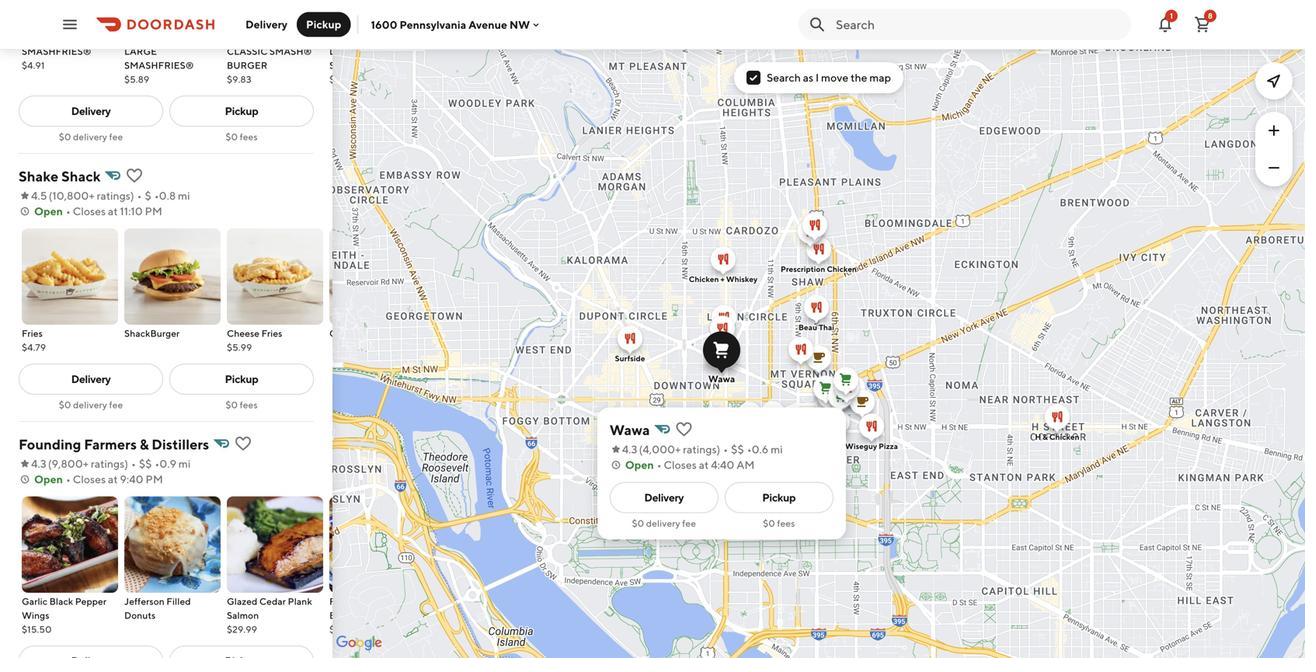 Task type: locate. For each thing, give the bounding box(es) containing it.
0 vertical spatial $$
[[732, 443, 744, 456]]

) for wawa
[[717, 443, 721, 456]]

2 vertical spatial mi
[[179, 457, 191, 470]]

ratings up open • closes at 11:10 pm
[[97, 189, 130, 202]]

0 horizontal spatial burger
[[227, 60, 268, 71]]

4.3 left 9,800+
[[31, 457, 46, 470]]

average rating of 4.3 out of 5 element left 9,800+
[[19, 456, 46, 472]]

surfside
[[615, 354, 646, 363], [615, 354, 646, 363]]

ratings inside map region
[[683, 443, 717, 456]]

pm down $
[[145, 205, 162, 218]]

1600 pennsylvania avenue nw button
[[371, 18, 543, 31]]

ratings
[[97, 189, 130, 202], [683, 443, 717, 456], [91, 457, 125, 470]]

1 vertical spatial closes
[[664, 459, 697, 472]]

double
[[330, 46, 370, 57]]

classic inside classic smash® burger $9.83
[[227, 46, 268, 57]]

1 horizontal spatial fries
[[262, 328, 283, 339]]

+
[[721, 275, 725, 284], [721, 275, 725, 284]]

founding for founding farmers breakfast $14.99
[[330, 596, 371, 607]]

fries up $4.79
[[22, 328, 43, 339]]

recenter the map image
[[1266, 72, 1284, 90]]

1 vertical spatial $0 delivery fee
[[59, 400, 123, 410]]

2 horizontal spatial )
[[717, 443, 721, 456]]

• $ • 0.8 mi
[[137, 189, 190, 202]]

$0 for pickup link inside the map region
[[763, 518, 776, 529]]

large
[[124, 46, 157, 57]]

$0 delivery fee down the open • closes at 4:40 am at bottom
[[632, 518, 697, 529]]

pm down • $$ • 0.9 mi
[[146, 473, 163, 486]]

jefferson filled donuts image
[[124, 497, 221, 593]]

1 vertical spatial (
[[639, 443, 643, 456]]

pickup inside "button"
[[306, 18, 342, 31]]

1 horizontal spatial founding
[[330, 596, 371, 607]]

$0 fees down $9.83
[[226, 131, 258, 142]]

open for wawa
[[626, 459, 654, 472]]

at left the "4:40"
[[699, 459, 709, 472]]

) inside map region
[[717, 443, 721, 456]]

2 vertical spatial fee
[[683, 518, 697, 529]]

• down distillers
[[155, 457, 160, 470]]

9,800+
[[52, 457, 89, 470]]

smash® down delivery "button"
[[270, 46, 312, 57]]

• up the "4:40"
[[724, 443, 729, 456]]

0 horizontal spatial founding
[[19, 436, 81, 453]]

0 vertical spatial farmers
[[84, 436, 137, 453]]

delivery
[[246, 18, 288, 31], [71, 105, 111, 117], [71, 373, 111, 386], [645, 491, 684, 504]]

1 vertical spatial at
[[699, 459, 709, 472]]

0 horizontal spatial fries
[[22, 328, 43, 339]]

$0 for pickup link associated with middle delivery link
[[226, 400, 238, 410]]

delivery up classic smash® burger $9.83
[[246, 18, 288, 31]]

delivery down the open • closes at 4:40 am at bottom
[[647, 518, 681, 529]]

2 vertical spatial $0 fees
[[763, 518, 796, 529]]

1 burger from the left
[[227, 60, 268, 71]]

closes down ( 10,800+ ratings )
[[73, 205, 106, 218]]

powered by google image
[[337, 636, 382, 651]]

$0 down "0.6"
[[763, 518, 776, 529]]

pizza
[[879, 442, 899, 451], [879, 442, 899, 451]]

fee up 'founding farmers & distillers'
[[109, 400, 123, 410]]

h
[[1036, 433, 1042, 442], [1036, 433, 1042, 442]]

wiseguy
[[846, 442, 878, 451], [846, 442, 878, 451]]

0 horizontal spatial farmers
[[84, 436, 137, 453]]

$5.89
[[124, 74, 149, 85]]

( up the open • closes at 4:40 am at bottom
[[639, 443, 643, 456]]

4.3 left 4,000+ at the bottom
[[622, 443, 638, 456]]

1 horizontal spatial click to add this store to your saved list image
[[675, 420, 694, 439]]

open for founding farmers & distillers
[[34, 473, 63, 486]]

0 horizontal spatial classic
[[227, 46, 268, 57]]

fries right the cheese
[[262, 328, 283, 339]]

pm
[[145, 205, 162, 218], [146, 473, 163, 486]]

bread
[[754, 456, 775, 465], [754, 456, 775, 465]]

average rating of 4.3 out of 5 element inside map region
[[610, 442, 638, 458]]

4.3 inside map region
[[622, 443, 638, 456]]

2 vertical spatial pickup link
[[725, 482, 834, 514]]

10,800+
[[52, 189, 95, 202]]

shack
[[61, 168, 101, 185]]

2 vertical spatial closes
[[73, 473, 106, 486]]

) for shake shack
[[130, 189, 134, 202]]

open inside map region
[[626, 459, 654, 472]]

beau
[[799, 323, 818, 332], [799, 323, 818, 332]]

pickup link down the am
[[725, 482, 834, 514]]

delivery inside delivery "button"
[[246, 18, 288, 31]]

delivery link down $5.89
[[19, 96, 163, 127]]

0 vertical spatial at
[[108, 205, 118, 218]]

$0
[[59, 131, 71, 142], [226, 131, 238, 142], [59, 400, 71, 410], [226, 400, 238, 410], [632, 518, 645, 529], [763, 518, 776, 529]]

smashfries® down large
[[124, 60, 194, 71]]

average rating of 4.3 out of 5 element left 4,000+ at the bottom
[[610, 442, 638, 458]]

4.3
[[622, 443, 638, 456], [31, 457, 46, 470]]

1 vertical spatial founding
[[330, 596, 371, 607]]

1 vertical spatial 4.3
[[31, 457, 46, 470]]

fries inside cheese fries $5.99
[[262, 328, 283, 339]]

prescription chicken
[[781, 265, 857, 274], [781, 265, 857, 274]]

ratings up the open • closes at 4:40 am at bottom
[[683, 443, 717, 456]]

1 vertical spatial delivery link
[[19, 364, 163, 395]]

click to add this store to your saved list image up ( 4,000+ ratings )
[[675, 420, 694, 439]]

whiskey
[[727, 275, 758, 284], [727, 275, 758, 284]]

delivery down smashfries® $4.91
[[71, 105, 111, 117]]

fee
[[109, 131, 123, 142], [109, 400, 123, 410], [683, 518, 697, 529]]

at for shake shack
[[108, 205, 118, 218]]

cedar
[[260, 596, 286, 607]]

classic down 1600
[[372, 46, 413, 57]]

pickup link down $9.83
[[169, 96, 314, 127]]

wings
[[22, 610, 49, 621]]

open down 4,000+ at the bottom
[[626, 459, 654, 472]]

&
[[1043, 433, 1049, 442], [1043, 433, 1049, 442], [140, 436, 149, 453]]

1 horizontal spatial )
[[130, 189, 134, 202]]

$0 down $9.83
[[226, 131, 238, 142]]

average rating of 4.5 out of 5 element
[[19, 188, 47, 204]]

click to add this store to your saved list image for founding farmers & distillers
[[234, 435, 253, 453]]

1 horizontal spatial smash®
[[330, 60, 372, 71]]

1 fries from the left
[[22, 328, 43, 339]]

burger up $9.83
[[227, 60, 268, 71]]

delivery inside map region
[[645, 491, 684, 504]]

$4.79
[[22, 342, 46, 353]]

closes inside map region
[[664, 459, 697, 472]]

2 vertical spatial ratings
[[91, 457, 125, 470]]

$$ up 9:40
[[139, 457, 152, 470]]

4.3 for founding farmers & distillers
[[31, 457, 46, 470]]

•
[[137, 189, 142, 202], [155, 189, 159, 202], [66, 205, 71, 218], [724, 443, 729, 456], [748, 443, 752, 456], [131, 457, 136, 470], [155, 457, 160, 470], [657, 459, 662, 472], [66, 473, 71, 486]]

0 horizontal spatial $$
[[139, 457, 152, 470]]

1 vertical spatial fees
[[240, 400, 258, 410]]

0 vertical spatial 4.3
[[622, 443, 638, 456]]

$0 fees
[[226, 131, 258, 142], [226, 400, 258, 410], [763, 518, 796, 529]]

open down 4.5
[[34, 205, 63, 218]]

classic
[[227, 46, 268, 57], [372, 46, 413, 57]]

smash® inside double classic smash® burger $12.90
[[330, 60, 372, 71]]

( 10,800+ ratings )
[[49, 189, 134, 202]]

search as i move the map
[[767, 71, 892, 84]]

0 horizontal spatial click to add this store to your saved list image
[[234, 435, 253, 453]]

0.6
[[752, 443, 769, 456]]

smash®
[[270, 46, 312, 57], [330, 60, 372, 71]]

1 horizontal spatial classic
[[372, 46, 413, 57]]

Search as I move the map checkbox
[[747, 71, 761, 85]]

cheeseburger
[[330, 328, 391, 339]]

2 classic from the left
[[372, 46, 413, 57]]

at left the 11:10
[[108, 205, 118, 218]]

glazed cedar plank salmon image
[[227, 497, 323, 593]]

0 vertical spatial founding
[[19, 436, 81, 453]]

)
[[130, 189, 134, 202], [717, 443, 721, 456], [125, 457, 128, 470]]

pickup link inside map region
[[725, 482, 834, 514]]

pickup link down $5.99
[[169, 364, 314, 395]]

( right 4.5
[[49, 189, 52, 202]]

( for wawa
[[639, 443, 643, 456]]

1 vertical spatial $$
[[139, 457, 152, 470]]

1600 pennsylvania avenue nw
[[371, 18, 530, 31]]

2 vertical spatial )
[[125, 457, 128, 470]]

delivery up 'founding farmers & distillers'
[[71, 373, 111, 386]]

founding farmers breakfast $14.99
[[330, 596, 407, 635]]

founding up breakfast
[[330, 596, 371, 607]]

0 vertical spatial pickup link
[[169, 96, 314, 127]]

click to add this store to your saved list image
[[675, 420, 694, 439], [234, 435, 253, 453]]

mi right 0.9
[[179, 457, 191, 470]]

$0 for the bottom delivery link
[[632, 518, 645, 529]]

1 vertical spatial )
[[717, 443, 721, 456]]

$$
[[732, 443, 744, 456], [139, 457, 152, 470]]

2 vertical spatial $0 delivery fee
[[632, 518, 697, 529]]

fries
[[22, 328, 43, 339], [262, 328, 283, 339]]

4.5
[[31, 189, 47, 202]]

closes down ( 9,800+ ratings ) at the left
[[73, 473, 106, 486]]

0 horizontal spatial average rating of 4.3 out of 5 element
[[19, 456, 46, 472]]

open down 9,800+
[[34, 473, 63, 486]]

closes down ( 4,000+ ratings )
[[664, 459, 697, 472]]

mi inside map region
[[771, 443, 783, 456]]

search
[[767, 71, 801, 84]]

2 vertical spatial open
[[34, 473, 63, 486]]

$0 fees down "0.6"
[[763, 518, 796, 529]]

$0 delivery fee up 'founding farmers & distillers'
[[59, 400, 123, 410]]

1 horizontal spatial average rating of 4.3 out of 5 element
[[610, 442, 638, 458]]

farmers up ( 9,800+ ratings ) at the left
[[84, 436, 137, 453]]

0 horizontal spatial )
[[125, 457, 128, 470]]

pickup down "0.6"
[[763, 491, 796, 504]]

shackburger image
[[124, 229, 221, 325]]

founding
[[19, 436, 81, 453], [330, 596, 371, 607]]

delivery link down $4.79
[[19, 364, 163, 395]]

panera
[[727, 456, 752, 465], [727, 456, 752, 465]]

smashfries® up $4.91
[[22, 46, 91, 57]]

glazed cedar plank salmon $29.99
[[227, 596, 312, 635]]

1 classic from the left
[[227, 46, 268, 57]]

0 horizontal spatial smash®
[[270, 46, 312, 57]]

mi right 0.8
[[178, 189, 190, 202]]

1 vertical spatial smash®
[[330, 60, 372, 71]]

smash® inside classic smash® burger $9.83
[[270, 46, 312, 57]]

2 burger from the left
[[374, 60, 415, 71]]

$0 delivery fee up the shack
[[59, 131, 123, 142]]

wawa
[[709, 374, 736, 384], [709, 374, 736, 384], [610, 422, 650, 439]]

1 horizontal spatial burger
[[374, 60, 415, 71]]

zoom out image
[[1266, 159, 1284, 177]]

1 vertical spatial ratings
[[683, 443, 717, 456]]

pennsylvania
[[400, 18, 467, 31]]

0 horizontal spatial smashfries®
[[22, 46, 91, 57]]

pm for farmers
[[146, 473, 163, 486]]

2 fries from the left
[[262, 328, 283, 339]]

1 vertical spatial pm
[[146, 473, 163, 486]]

classic up $9.83
[[227, 46, 268, 57]]

at left 9:40
[[108, 473, 118, 486]]

mi for wawa
[[771, 443, 783, 456]]

( for shake shack
[[49, 189, 52, 202]]

$9.83
[[227, 74, 252, 85]]

(
[[49, 189, 52, 202], [639, 443, 643, 456], [48, 457, 52, 470]]

1 horizontal spatial $$
[[732, 443, 744, 456]]

0 vertical spatial closes
[[73, 205, 106, 218]]

open • closes at 9:40 pm
[[34, 473, 163, 486]]

• down 10,800+
[[66, 205, 71, 218]]

farmers up powered by google image
[[373, 596, 407, 607]]

ratings for wawa
[[683, 443, 717, 456]]

classic smash® burger $9.83
[[227, 46, 312, 85]]

delivery down the open • closes at 4:40 am at bottom
[[645, 491, 684, 504]]

1 vertical spatial farmers
[[373, 596, 407, 607]]

chicken
[[827, 265, 857, 274], [827, 265, 857, 274], [689, 275, 719, 284], [689, 275, 719, 284], [1050, 433, 1080, 442], [1050, 433, 1080, 442]]

1 vertical spatial fee
[[109, 400, 123, 410]]

founding up 9,800+
[[19, 436, 81, 453]]

delivery up the shack
[[73, 131, 107, 142]]

farmers inside founding farmers breakfast $14.99
[[373, 596, 407, 607]]

0 vertical spatial (
[[49, 189, 52, 202]]

( 4,000+ ratings )
[[639, 443, 721, 456]]

shake
[[19, 168, 59, 185]]

farmers for &
[[84, 436, 137, 453]]

founding farmers & distillers
[[19, 436, 209, 453]]

mi right "0.6"
[[771, 443, 783, 456]]

• up 9:40
[[131, 457, 136, 470]]

0 vertical spatial open
[[34, 205, 63, 218]]

1 horizontal spatial farmers
[[373, 596, 407, 607]]

1 vertical spatial open
[[626, 459, 654, 472]]

pickup up double
[[306, 18, 342, 31]]

2 vertical spatial at
[[108, 473, 118, 486]]

4.3 for wawa
[[622, 443, 638, 456]]

nw
[[510, 18, 530, 31]]

mi
[[178, 189, 190, 202], [771, 443, 783, 456], [179, 457, 191, 470]]

delivery
[[73, 131, 107, 142], [73, 400, 107, 410], [647, 518, 681, 529]]

fee for top delivery link
[[109, 131, 123, 142]]

map region
[[291, 0, 1306, 658]]

$0 up 9,800+
[[59, 400, 71, 410]]

$0 down $5.99
[[226, 400, 238, 410]]

0 vertical spatial smash®
[[270, 46, 312, 57]]

wiseguy pizza
[[846, 442, 899, 451], [846, 442, 899, 451]]

( for founding farmers & distillers
[[48, 457, 52, 470]]

burger down 1600
[[374, 60, 415, 71]]

• right $
[[155, 189, 159, 202]]

0 vertical spatial )
[[130, 189, 134, 202]]

$4.91
[[22, 60, 45, 71]]

• down 9,800+
[[66, 473, 71, 486]]

0 vertical spatial mi
[[178, 189, 190, 202]]

0 horizontal spatial 4.3
[[31, 457, 46, 470]]

closes
[[73, 205, 106, 218], [664, 459, 697, 472], [73, 473, 106, 486]]

2 vertical spatial (
[[48, 457, 52, 470]]

0 vertical spatial pm
[[145, 205, 162, 218]]

average rating of 4.3 out of 5 element for founding farmers & distillers
[[19, 456, 46, 472]]

delivery link
[[19, 96, 163, 127], [19, 364, 163, 395], [610, 482, 719, 514]]

founding inside founding farmers breakfast $14.99
[[330, 596, 371, 607]]

• down 4,000+ at the bottom
[[657, 459, 662, 472]]

delivery up 'founding farmers & distillers'
[[73, 400, 107, 410]]

thai
[[819, 323, 835, 332], [819, 323, 835, 332]]

fries inside fries $4.79
[[22, 328, 43, 339]]

pickup
[[306, 18, 342, 31], [225, 105, 258, 117], [225, 373, 258, 386], [763, 491, 796, 504]]

1 vertical spatial smashfries®
[[124, 60, 194, 71]]

fee for the bottom delivery link
[[683, 518, 697, 529]]

fries $4.79
[[22, 328, 46, 353]]

$0 down 4,000+ at the bottom
[[632, 518, 645, 529]]

jefferson
[[124, 596, 165, 607]]

$14.99
[[330, 624, 358, 635]]

1 horizontal spatial 4.3
[[622, 443, 638, 456]]

click to add this store to your saved list image inside map region
[[675, 420, 694, 439]]

large smashfries® $5.89
[[124, 46, 194, 85]]

ratings up open • closes at 9:40 pm
[[91, 457, 125, 470]]

average rating of 4.3 out of 5 element
[[610, 442, 638, 458], [19, 456, 46, 472]]

( inside map region
[[639, 443, 643, 456]]

smash® down double
[[330, 60, 372, 71]]

pickup link
[[169, 96, 314, 127], [169, 364, 314, 395], [725, 482, 834, 514]]

mi for founding farmers & distillers
[[179, 457, 191, 470]]

fee up ( 10,800+ ratings )
[[109, 131, 123, 142]]

at inside map region
[[699, 459, 709, 472]]

Store search: begin typing to search for stores available on DoorDash text field
[[836, 16, 1123, 33]]

2 vertical spatial delivery
[[647, 518, 681, 529]]

open menu image
[[61, 15, 79, 34]]

click to add this store to your saved list image right distillers
[[234, 435, 253, 453]]

2 vertical spatial fees
[[778, 518, 796, 529]]

delivery link down the open • closes at 4:40 am at bottom
[[610, 482, 719, 514]]

$$ inside map region
[[732, 443, 744, 456]]

fee down the open • closes at 4:40 am at bottom
[[683, 518, 697, 529]]

jefferson filled donuts
[[124, 596, 191, 621]]

pickup link for the bottom delivery link
[[725, 482, 834, 514]]

$$ up the am
[[732, 443, 744, 456]]

ratings for shake shack
[[97, 189, 130, 202]]

) up 9:40
[[125, 457, 128, 470]]

1 vertical spatial mi
[[771, 443, 783, 456]]

$0 up shake shack
[[59, 131, 71, 142]]

8 button
[[1188, 9, 1219, 40]]

$0 fees down $5.99
[[226, 400, 258, 410]]

0 vertical spatial ratings
[[97, 189, 130, 202]]

( up open • closes at 9:40 pm
[[48, 457, 52, 470]]

1 vertical spatial pickup link
[[169, 364, 314, 395]]

$5.99
[[227, 342, 252, 353]]

) up the 11:10
[[130, 189, 134, 202]]

0 vertical spatial fee
[[109, 131, 123, 142]]

fee inside map region
[[683, 518, 697, 529]]

) up the "4:40"
[[717, 443, 721, 456]]

at
[[108, 205, 118, 218], [699, 459, 709, 472], [108, 473, 118, 486]]



Task type: vqa. For each thing, say whether or not it's contained in the screenshot.
the topmost ratings
yes



Task type: describe. For each thing, give the bounding box(es) containing it.
garlic black pepper wings $15.50
[[22, 596, 107, 635]]

• up the am
[[748, 443, 752, 456]]

pickup link for middle delivery link
[[169, 364, 314, 395]]

closes for wawa
[[664, 459, 697, 472]]

jefferson filled donuts button
[[124, 497, 221, 623]]

salmon
[[227, 610, 259, 621]]

glazed
[[227, 596, 258, 607]]

plank
[[288, 596, 312, 607]]

farmers for breakfast
[[373, 596, 407, 607]]

move
[[822, 71, 849, 84]]

$0 for top delivery link pickup link
[[226, 131, 238, 142]]

delivery button
[[236, 12, 297, 37]]

2 vertical spatial delivery link
[[610, 482, 719, 514]]

open • closes at 11:10 pm
[[34, 205, 162, 218]]

zoom in image
[[1266, 121, 1284, 140]]

cheese fries image
[[227, 229, 323, 325]]

classic inside double classic smash® burger $12.90
[[372, 46, 413, 57]]

fee for middle delivery link
[[109, 400, 123, 410]]

0 vertical spatial fees
[[240, 131, 258, 142]]

pm for shack
[[145, 205, 162, 218]]

cheese fries $5.99
[[227, 328, 283, 353]]

cheese
[[227, 328, 260, 339]]

0 vertical spatial delivery link
[[19, 96, 163, 127]]

1 vertical spatial $0 fees
[[226, 400, 258, 410]]

$12.90
[[330, 74, 359, 85]]

founding for founding farmers & distillers
[[19, 436, 81, 453]]

$$ for wawa
[[732, 443, 744, 456]]

0 vertical spatial $0 fees
[[226, 131, 258, 142]]

notification bell image
[[1157, 15, 1175, 34]]

mi for shake shack
[[178, 189, 190, 202]]

open for shake shack
[[34, 205, 63, 218]]

0 vertical spatial smashfries®
[[22, 46, 91, 57]]

burger inside double classic smash® burger $12.90
[[374, 60, 415, 71]]

11:10
[[120, 205, 143, 218]]

the
[[851, 71, 868, 84]]

1 horizontal spatial smashfries®
[[124, 60, 194, 71]]

breakfast
[[330, 610, 371, 621]]

( 9,800+ ratings )
[[48, 457, 128, 470]]

$15.50
[[22, 624, 52, 635]]

4:40
[[711, 459, 735, 472]]

fees inside map region
[[778, 518, 796, 529]]

4,000+
[[643, 443, 681, 456]]

• left $
[[137, 189, 142, 202]]

1 vertical spatial delivery
[[73, 400, 107, 410]]

click to add this store to your saved list image
[[125, 166, 144, 185]]

i
[[816, 71, 820, 84]]

$29.99
[[227, 624, 257, 635]]

double classic smash® burger $12.90
[[330, 46, 415, 85]]

black
[[49, 596, 73, 607]]

avenue
[[469, 18, 508, 31]]

pickup down $5.99
[[225, 373, 258, 386]]

• $$ • 0.9 mi
[[131, 457, 191, 470]]

am
[[737, 459, 755, 472]]

cheeseburger button
[[330, 229, 426, 340]]

$0 delivery fee inside map region
[[632, 518, 697, 529]]

fries image
[[22, 229, 118, 325]]

pickup down $9.83
[[225, 105, 258, 117]]

1600
[[371, 18, 398, 31]]

0 vertical spatial delivery
[[73, 131, 107, 142]]

ratings for founding farmers & distillers
[[91, 457, 125, 470]]

map
[[870, 71, 892, 84]]

$0 for top delivery link
[[59, 131, 71, 142]]

average rating of 4.3 out of 5 element for wawa
[[610, 442, 638, 458]]

as
[[804, 71, 814, 84]]

pickup button
[[297, 12, 351, 37]]

at for wawa
[[699, 459, 709, 472]]

click to add this store to your saved list image for wawa
[[675, 420, 694, 439]]

smashfries® $4.91
[[22, 46, 91, 71]]

shackburger
[[124, 328, 180, 339]]

$
[[145, 189, 151, 202]]

0.8
[[159, 189, 176, 202]]

burger inside classic smash® burger $9.83
[[227, 60, 268, 71]]

) for founding farmers & distillers
[[125, 457, 128, 470]]

• $$ • 0.6 mi
[[724, 443, 783, 456]]

at for founding farmers & distillers
[[108, 473, 118, 486]]

closes for shake shack
[[73, 205, 106, 218]]

garlic black pepper wings image
[[22, 497, 118, 593]]

open • closes at 4:40 am
[[626, 459, 755, 472]]

shake shack
[[19, 168, 101, 185]]

shackburger button
[[124, 229, 221, 340]]

closes for founding farmers & distillers
[[73, 473, 106, 486]]

8
[[1209, 11, 1213, 20]]

pepper
[[75, 596, 107, 607]]

delivery inside map region
[[647, 518, 681, 529]]

pickup link for top delivery link
[[169, 96, 314, 127]]

$$ for founding farmers & distillers
[[139, 457, 152, 470]]

$0 for middle delivery link
[[59, 400, 71, 410]]

9:40
[[120, 473, 143, 486]]

1
[[1171, 11, 1174, 20]]

distillers
[[152, 436, 209, 453]]

0 vertical spatial $0 delivery fee
[[59, 131, 123, 142]]

filled
[[167, 596, 191, 607]]

0.9
[[160, 457, 176, 470]]

$0 fees inside map region
[[763, 518, 796, 529]]

pickup inside map region
[[763, 491, 796, 504]]

garlic
[[22, 596, 47, 607]]

donuts
[[124, 610, 156, 621]]

1 items, open order cart image
[[1194, 15, 1213, 34]]



